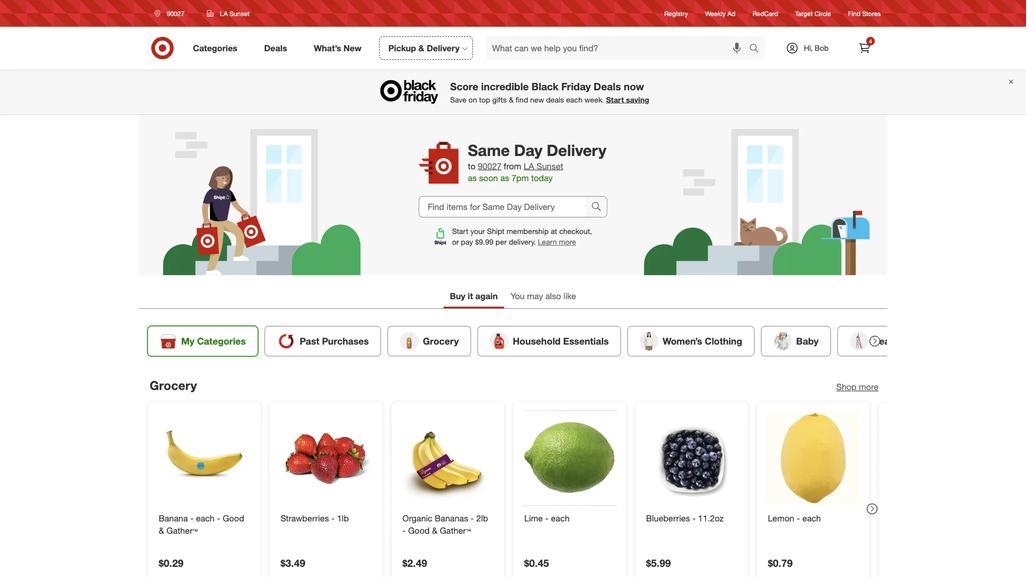Task type: describe. For each thing, give the bounding box(es) containing it.
bananas
[[435, 513, 469, 524]]

What can we help you find? suggestions appear below search field
[[486, 36, 753, 60]]

past purchases
[[300, 336, 369, 347]]

saving
[[627, 95, 650, 104]]

$2.49
[[403, 558, 427, 570]]

my categories button
[[148, 326, 258, 357]]

clothing
[[705, 336, 743, 347]]

90027 button
[[148, 4, 196, 23]]

categories inside categories link
[[193, 43, 238, 53]]

gifts
[[493, 95, 507, 104]]

find
[[849, 9, 861, 17]]

categories link
[[184, 36, 251, 60]]

good inside the organic bananas - 2lb - good & gather™
[[408, 526, 430, 536]]

target
[[796, 9, 813, 17]]

new
[[531, 95, 544, 104]]

90027 button
[[478, 160, 502, 172]]

checkout,
[[560, 227, 592, 236]]

& inside the organic bananas - 2lb - good & gather™
[[432, 526, 438, 536]]

what's new
[[314, 43, 362, 53]]

deals link
[[255, 36, 301, 60]]

hi,
[[805, 43, 813, 53]]

sunset inside same day delivery to 90027 from la sunset as soon as 7pm today
[[537, 161, 564, 171]]

women's clothing button
[[628, 326, 755, 357]]

more for shop more
[[860, 382, 879, 392]]

banana - each - good & gather™ link
[[159, 513, 250, 537]]

same day delivery to 90027 from la sunset as soon as 7pm today
[[468, 141, 607, 184]]

you may also like
[[511, 291, 577, 302]]

gather™ inside the organic bananas - 2lb - good & gather™
[[440, 526, 471, 536]]

weekly
[[706, 9, 726, 17]]

categories inside the my categories button
[[197, 336, 246, 347]]

to
[[468, 161, 476, 171]]

stores
[[863, 9, 881, 17]]

2 as from the left
[[501, 173, 510, 184]]

also
[[546, 291, 562, 302]]

la inside same day delivery to 90027 from la sunset as soon as 7pm today
[[524, 161, 535, 171]]

household essentials button
[[478, 326, 622, 357]]

new
[[344, 43, 362, 53]]

at
[[551, 227, 558, 236]]

each for $0.29
[[196, 513, 215, 524]]

redcard link
[[753, 9, 779, 18]]

weekly ad link
[[706, 9, 736, 18]]

same
[[468, 141, 510, 160]]

$5.99
[[647, 558, 671, 570]]

hi, bob
[[805, 43, 829, 53]]

score
[[450, 80, 479, 93]]

la inside dropdown button
[[220, 9, 228, 17]]

& inside "pickup & delivery" link
[[419, 43, 425, 53]]

week.
[[585, 95, 605, 104]]

$0.45
[[525, 558, 549, 570]]

circle
[[815, 9, 832, 17]]

pickup & delivery link
[[380, 36, 473, 60]]

sunset inside la sunset dropdown button
[[230, 9, 250, 17]]

90027 inside same day delivery to 90027 from la sunset as soon as 7pm today
[[478, 161, 502, 171]]

deals inside deals link
[[264, 43, 287, 53]]

shop
[[837, 382, 857, 392]]

4
[[870, 38, 873, 44]]

now
[[624, 80, 645, 93]]

buy
[[450, 291, 466, 302]]

from
[[504, 161, 522, 171]]

find
[[516, 95, 529, 104]]

soon
[[479, 173, 498, 184]]

like
[[564, 291, 577, 302]]

women's clothing
[[663, 336, 743, 347]]

redcard
[[753, 9, 779, 17]]

more for learn more
[[559, 237, 577, 247]]

again
[[476, 291, 498, 302]]

strawberries
[[281, 513, 329, 524]]

1lb
[[337, 513, 349, 524]]

1 as from the left
[[468, 173, 477, 184]]

friday
[[562, 80, 591, 93]]

household essentials
[[513, 336, 609, 347]]

beauty
[[873, 336, 905, 347]]

target circle
[[796, 9, 832, 17]]

find stores link
[[849, 9, 881, 18]]

lime - each link
[[525, 513, 616, 525]]

you may also like link
[[505, 286, 583, 309]]

shipt
[[487, 227, 505, 236]]

ad
[[728, 9, 736, 17]]

it
[[468, 291, 473, 302]]



Task type: vqa. For each thing, say whether or not it's contained in the screenshot.


Task type: locate. For each thing, give the bounding box(es) containing it.
0 vertical spatial start
[[607, 95, 625, 104]]

registry
[[665, 9, 689, 17]]

grocery
[[423, 336, 459, 347], [150, 378, 197, 393]]

& inside 'score incredible black friday deals now save on top gifts & find new deals each week. start saving'
[[509, 95, 514, 104]]

0 horizontal spatial delivery
[[427, 43, 460, 53]]

organic
[[403, 513, 433, 524]]

11.2oz
[[699, 513, 724, 524]]

1 vertical spatial deals
[[594, 80, 621, 93]]

1 vertical spatial 90027
[[478, 161, 502, 171]]

black
[[532, 80, 559, 93]]

blueberries - 11.2oz image
[[644, 411, 740, 506], [644, 411, 740, 506]]

grocery down buy on the bottom left
[[423, 336, 459, 347]]

each inside "link"
[[803, 513, 822, 524]]

0 vertical spatial more
[[559, 237, 577, 247]]

lime - each image
[[523, 411, 618, 506], [523, 411, 618, 506]]

pay
[[461, 237, 473, 247]]

today
[[532, 173, 553, 184]]

& down 'bananas'
[[432, 526, 438, 536]]

sunset up categories link
[[230, 9, 250, 17]]

shop more
[[837, 382, 879, 392]]

bob
[[815, 43, 829, 53]]

1 horizontal spatial la
[[524, 161, 535, 171]]

deals left what's
[[264, 43, 287, 53]]

search
[[745, 44, 771, 54]]

0 horizontal spatial start
[[452, 227, 469, 236]]

gather™ down 'bananas'
[[440, 526, 471, 536]]

sunset up today
[[537, 161, 564, 171]]

1 vertical spatial categories
[[197, 336, 246, 347]]

& left find
[[509, 95, 514, 104]]

deals inside 'score incredible black friday deals now save on top gifts & find new deals each week. start saving'
[[594, 80, 621, 93]]

beauty button
[[838, 326, 917, 357]]

& inside the banana - each - good & gather™
[[159, 526, 164, 536]]

0 vertical spatial categories
[[193, 43, 238, 53]]

1 vertical spatial start
[[452, 227, 469, 236]]

more right "shop"
[[860, 382, 879, 392]]

$0.29
[[159, 558, 184, 570]]

la sunset button
[[200, 4, 257, 23]]

top
[[480, 95, 491, 104]]

or
[[452, 237, 459, 247]]

start inside 'score incredible black friday deals now save on top gifts & find new deals each week. start saving'
[[607, 95, 625, 104]]

Find items for Same Day Delivery search field
[[420, 197, 586, 217]]

gather™ inside the banana - each - good & gather™
[[167, 526, 198, 536]]

1 gather™ from the left
[[167, 526, 198, 536]]

deals
[[264, 43, 287, 53], [594, 80, 621, 93]]

good inside the banana - each - good & gather™
[[223, 513, 244, 524]]

$0.79
[[769, 558, 793, 570]]

start up or
[[452, 227, 469, 236]]

1 vertical spatial grocery
[[150, 378, 197, 393]]

categories right my
[[197, 336, 246, 347]]

household
[[513, 336, 561, 347]]

0 vertical spatial sunset
[[230, 9, 250, 17]]

each right the lime
[[551, 513, 570, 524]]

1 horizontal spatial as
[[501, 173, 510, 184]]

membership
[[507, 227, 549, 236]]

0 vertical spatial 90027
[[167, 9, 185, 17]]

my
[[181, 336, 195, 347]]

90027 inside dropdown button
[[167, 9, 185, 17]]

lemon - each image
[[766, 411, 862, 506], [766, 411, 862, 506]]

90027 left la sunset dropdown button
[[167, 9, 185, 17]]

0 horizontal spatial sunset
[[230, 9, 250, 17]]

-
[[190, 513, 194, 524], [217, 513, 220, 524], [332, 513, 335, 524], [471, 513, 474, 524], [546, 513, 549, 524], [693, 513, 696, 524], [797, 513, 801, 524], [403, 526, 406, 536]]

on
[[469, 95, 477, 104]]

incredible
[[482, 80, 529, 93]]

grocery inside button
[[423, 336, 459, 347]]

1 horizontal spatial 90027
[[478, 161, 502, 171]]

banana - each - good & gather™
[[159, 513, 244, 536]]

4 link
[[854, 36, 877, 60]]

baby
[[797, 336, 819, 347]]

as down from
[[501, 173, 510, 184]]

per
[[496, 237, 507, 247]]

past
[[300, 336, 320, 347]]

each inside 'score incredible black friday deals now save on top gifts & find new deals each week. start saving'
[[567, 95, 583, 104]]

buy it again
[[450, 291, 498, 302]]

1 horizontal spatial more
[[860, 382, 879, 392]]

lemon - each link
[[769, 513, 859, 525]]

1 vertical spatial delivery
[[547, 141, 607, 160]]

1 vertical spatial sunset
[[537, 161, 564, 171]]

la sunset button
[[524, 160, 564, 172]]

blueberries - 11.2oz link
[[647, 513, 738, 525]]

$3.49
[[281, 558, 306, 570]]

0 horizontal spatial more
[[559, 237, 577, 247]]

start right week.
[[607, 95, 625, 104]]

strawberries - 1lb link
[[281, 513, 372, 525]]

sunset
[[230, 9, 250, 17], [537, 161, 564, 171]]

find stores
[[849, 9, 881, 17]]

la up 7pm
[[524, 161, 535, 171]]

each right "lemon"
[[803, 513, 822, 524]]

la
[[220, 9, 228, 17], [524, 161, 535, 171]]

strawberries - 1lb image
[[279, 411, 374, 506], [279, 411, 374, 506]]

90027
[[167, 9, 185, 17], [478, 161, 502, 171]]

start your shipt membership at checkout, or pay $9.99 per delivery.
[[452, 227, 592, 247]]

lemon - each
[[769, 513, 822, 524]]

0 vertical spatial deals
[[264, 43, 287, 53]]

2 gather™ from the left
[[440, 526, 471, 536]]

la up categories link
[[220, 9, 228, 17]]

1 horizontal spatial delivery
[[547, 141, 607, 160]]

delivery right pickup
[[427, 43, 460, 53]]

your
[[471, 227, 485, 236]]

la sunset
[[220, 9, 250, 17]]

banana - each - good & gather™ image
[[157, 411, 252, 506], [157, 411, 252, 506]]

essentials
[[564, 336, 609, 347]]

0 horizontal spatial deals
[[264, 43, 287, 53]]

1 horizontal spatial deals
[[594, 80, 621, 93]]

organic bananas - 2lb - good & gather™ image
[[401, 411, 496, 506], [401, 411, 496, 506]]

0 horizontal spatial 90027
[[167, 9, 185, 17]]

0 horizontal spatial good
[[223, 513, 244, 524]]

0 horizontal spatial gather™
[[167, 526, 198, 536]]

each for $0.45
[[551, 513, 570, 524]]

what's new link
[[305, 36, 375, 60]]

organic bananas - 2lb - good & gather™
[[403, 513, 488, 536]]

my categories
[[181, 336, 246, 347]]

delivery for &
[[427, 43, 460, 53]]

buy it again link
[[444, 286, 505, 309]]

lime - each
[[525, 513, 570, 524]]

categories down la sunset dropdown button
[[193, 43, 238, 53]]

lime
[[525, 513, 543, 524]]

1 vertical spatial good
[[408, 526, 430, 536]]

1 vertical spatial la
[[524, 161, 535, 171]]

1 horizontal spatial gather™
[[440, 526, 471, 536]]

learn more button
[[538, 237, 577, 248]]

& right pickup
[[419, 43, 425, 53]]

0 horizontal spatial as
[[468, 173, 477, 184]]

1 vertical spatial more
[[860, 382, 879, 392]]

as down to
[[468, 173, 477, 184]]

more inside shop more button
[[860, 382, 879, 392]]

each down friday
[[567, 95, 583, 104]]

target circle link
[[796, 9, 832, 18]]

pickup & delivery
[[389, 43, 460, 53]]

0 vertical spatial good
[[223, 513, 244, 524]]

more down 'checkout,'
[[559, 237, 577, 247]]

90027 up soon
[[478, 161, 502, 171]]

1 horizontal spatial start
[[607, 95, 625, 104]]

each for $0.79
[[803, 513, 822, 524]]

$9.99
[[476, 237, 494, 247]]

strawberries - 1lb
[[281, 513, 349, 524]]

0 vertical spatial grocery
[[423, 336, 459, 347]]

more inside 'learn more' button
[[559, 237, 577, 247]]

0 vertical spatial delivery
[[427, 43, 460, 53]]

0 horizontal spatial la
[[220, 9, 228, 17]]

1 horizontal spatial good
[[408, 526, 430, 536]]

organic bananas - 2lb - good & gather™ link
[[403, 513, 494, 537]]

women's
[[663, 336, 703, 347]]

1 horizontal spatial sunset
[[537, 161, 564, 171]]

grocery down my
[[150, 378, 197, 393]]

delivery
[[427, 43, 460, 53], [547, 141, 607, 160]]

deals up week.
[[594, 80, 621, 93]]

& down banana at the left bottom of the page
[[159, 526, 164, 536]]

score incredible black friday deals now save on top gifts & find new deals each week. start saving
[[450, 80, 650, 104]]

baby button
[[762, 326, 832, 357]]

day
[[514, 141, 543, 160]]

may
[[527, 291, 544, 302]]

gather™ down banana at the left bottom of the page
[[167, 526, 198, 536]]

0 vertical spatial la
[[220, 9, 228, 17]]

as
[[468, 173, 477, 184], [501, 173, 510, 184]]

search button
[[745, 36, 771, 62]]

what's
[[314, 43, 341, 53]]

each inside the banana - each - good & gather™
[[196, 513, 215, 524]]

7pm
[[512, 173, 529, 184]]

each right banana at the left bottom of the page
[[196, 513, 215, 524]]

1 horizontal spatial grocery
[[423, 336, 459, 347]]

0 horizontal spatial grocery
[[150, 378, 197, 393]]

blueberries
[[647, 513, 691, 524]]

banana
[[159, 513, 188, 524]]

start inside the start your shipt membership at checkout, or pay $9.99 per delivery.
[[452, 227, 469, 236]]

you
[[511, 291, 525, 302]]

delivery up la sunset button
[[547, 141, 607, 160]]

purchases
[[322, 336, 369, 347]]

- inside "link"
[[797, 513, 801, 524]]

delivery for day
[[547, 141, 607, 160]]

delivery inside same day delivery to 90027 from la sunset as soon as 7pm today
[[547, 141, 607, 160]]

delivery.
[[509, 237, 536, 247]]

past purchases button
[[265, 326, 381, 357]]



